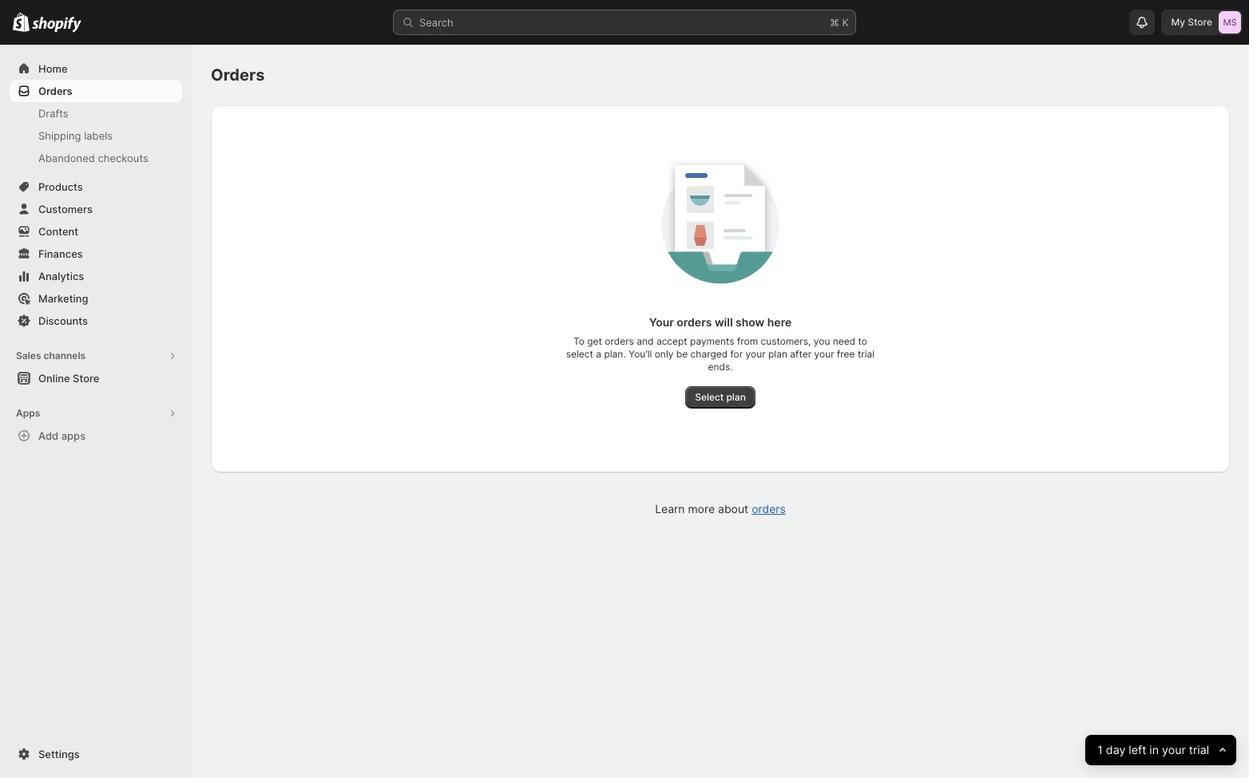 Task type: vqa. For each thing, say whether or not it's contained in the screenshot.
Discounts 'link'
yes



Task type: locate. For each thing, give the bounding box(es) containing it.
1 vertical spatial trial
[[1189, 743, 1209, 758]]

shipping labels link
[[10, 125, 182, 147]]

ends.
[[708, 361, 733, 373]]

payments
[[690, 336, 735, 348]]

store
[[1188, 16, 1213, 28], [73, 372, 99, 385]]

trial
[[858, 348, 875, 360], [1189, 743, 1209, 758]]

marketing
[[38, 292, 88, 305]]

sales
[[16, 350, 41, 362]]

0 horizontal spatial store
[[73, 372, 99, 385]]

1 horizontal spatial store
[[1188, 16, 1213, 28]]

apps
[[61, 430, 86, 443]]

settings
[[38, 749, 80, 761]]

finances
[[38, 248, 83, 260]]

0 horizontal spatial orders
[[605, 336, 634, 348]]

0 vertical spatial trial
[[858, 348, 875, 360]]

after
[[790, 348, 812, 360]]

and
[[637, 336, 654, 348]]

⌘
[[830, 16, 840, 29]]

0 vertical spatial store
[[1188, 16, 1213, 28]]

1 vertical spatial plan
[[727, 391, 746, 403]]

need
[[833, 336, 856, 348]]

products
[[38, 181, 83, 193]]

content link
[[10, 221, 182, 243]]

trial inside dropdown button
[[1189, 743, 1209, 758]]

orders right 'about'
[[752, 503, 786, 516]]

content
[[38, 225, 78, 238]]

abandoned checkouts link
[[10, 147, 182, 169]]

1
[[1098, 743, 1103, 758]]

customers
[[38, 203, 93, 216]]

plan down customers,
[[769, 348, 788, 360]]

1 vertical spatial store
[[73, 372, 99, 385]]

trial down the to
[[858, 348, 875, 360]]

plan
[[769, 348, 788, 360], [727, 391, 746, 403]]

sales channels
[[16, 350, 86, 362]]

0 horizontal spatial trial
[[858, 348, 875, 360]]

trial right in
[[1189, 743, 1209, 758]]

from
[[737, 336, 758, 348]]

shopify image
[[13, 13, 30, 32], [32, 17, 82, 33]]

shipping
[[38, 129, 81, 142]]

1 horizontal spatial trial
[[1189, 743, 1209, 758]]

abandoned checkouts
[[38, 152, 148, 165]]

store inside button
[[73, 372, 99, 385]]

store right my
[[1188, 16, 1213, 28]]

my store image
[[1219, 11, 1242, 34]]

1 day left in your trial
[[1098, 743, 1209, 758]]

drafts
[[38, 107, 68, 120]]

here
[[768, 316, 792, 329]]

plan right select
[[727, 391, 746, 403]]

0 horizontal spatial your
[[746, 348, 766, 360]]

2 horizontal spatial your
[[1162, 743, 1186, 758]]

trial inside the your orders will show here to get orders and accept payments from customers, you need to select a plan. you'll only be charged for your plan after your free trial ends.
[[858, 348, 875, 360]]

orders
[[677, 316, 712, 329], [605, 336, 634, 348], [752, 503, 786, 516]]

your down you
[[815, 348, 835, 360]]

store for my store
[[1188, 16, 1213, 28]]

your down from at the right
[[746, 348, 766, 360]]

0 horizontal spatial plan
[[727, 391, 746, 403]]

only
[[655, 348, 674, 360]]

0 vertical spatial plan
[[769, 348, 788, 360]]

orders up the plan.
[[605, 336, 634, 348]]

1 horizontal spatial plan
[[769, 348, 788, 360]]

orders
[[211, 66, 265, 85], [38, 85, 72, 97]]

analytics
[[38, 270, 84, 283]]

more
[[688, 503, 715, 516]]

add apps
[[38, 430, 86, 443]]

you'll
[[629, 348, 652, 360]]

online store
[[38, 372, 99, 385]]

abandoned
[[38, 152, 95, 165]]

2 vertical spatial orders
[[752, 503, 786, 516]]

1 vertical spatial orders
[[605, 336, 634, 348]]

channels
[[44, 350, 86, 362]]

marketing link
[[10, 288, 182, 310]]

discounts link
[[10, 310, 182, 332]]

my store
[[1172, 16, 1213, 28]]

your
[[746, 348, 766, 360], [815, 348, 835, 360], [1162, 743, 1186, 758]]

be
[[677, 348, 688, 360]]

1 horizontal spatial orders
[[211, 66, 265, 85]]

store down sales channels button
[[73, 372, 99, 385]]

you
[[814, 336, 830, 348]]

home link
[[10, 58, 182, 80]]

orders link
[[10, 80, 182, 102]]

products link
[[10, 176, 182, 198]]

0 vertical spatial orders
[[677, 316, 712, 329]]

orders up payments
[[677, 316, 712, 329]]

online store link
[[10, 368, 182, 390]]

left
[[1129, 743, 1147, 758]]

labels
[[84, 129, 113, 142]]

apps
[[16, 407, 40, 419]]

your right in
[[1162, 743, 1186, 758]]

1 horizontal spatial your
[[815, 348, 835, 360]]

discounts
[[38, 315, 88, 328]]

1 horizontal spatial shopify image
[[32, 17, 82, 33]]



Task type: describe. For each thing, give the bounding box(es) containing it.
0 horizontal spatial shopify image
[[13, 13, 30, 32]]

select plan
[[695, 391, 746, 403]]

⌘ k
[[830, 16, 849, 29]]

my
[[1172, 16, 1186, 28]]

apps button
[[10, 403, 182, 425]]

your inside dropdown button
[[1162, 743, 1186, 758]]

1 day left in your trial button
[[1086, 736, 1237, 766]]

analytics link
[[10, 265, 182, 288]]

show
[[736, 316, 765, 329]]

online
[[38, 372, 70, 385]]

for
[[731, 348, 743, 360]]

finances link
[[10, 243, 182, 265]]

shipping labels
[[38, 129, 113, 142]]

2 horizontal spatial orders
[[752, 503, 786, 516]]

plan inside the your orders will show here to get orders and accept payments from customers, you need to select a plan. you'll only be charged for your plan after your free trial ends.
[[769, 348, 788, 360]]

select
[[695, 391, 724, 403]]

get
[[587, 336, 602, 348]]

1 horizontal spatial orders
[[677, 316, 712, 329]]

search
[[419, 16, 454, 29]]

customers,
[[761, 336, 811, 348]]

k
[[842, 16, 849, 29]]

store for online store
[[73, 372, 99, 385]]

drafts link
[[10, 102, 182, 125]]

a
[[596, 348, 602, 360]]

online store button
[[0, 368, 192, 390]]

select plan link
[[686, 387, 756, 409]]

learn more about orders
[[655, 503, 786, 516]]

plan.
[[604, 348, 626, 360]]

day
[[1106, 743, 1126, 758]]

will
[[715, 316, 733, 329]]

your orders will show here to get orders and accept payments from customers, you need to select a plan. you'll only be charged for your plan after your free trial ends.
[[566, 316, 875, 373]]

sales channels button
[[10, 345, 182, 368]]

to
[[574, 336, 585, 348]]

checkouts
[[98, 152, 148, 165]]

to
[[859, 336, 868, 348]]

customers link
[[10, 198, 182, 221]]

learn
[[655, 503, 685, 516]]

orders link
[[752, 503, 786, 516]]

your
[[649, 316, 674, 329]]

free
[[837, 348, 855, 360]]

add
[[38, 430, 59, 443]]

add apps button
[[10, 425, 182, 447]]

0 horizontal spatial orders
[[38, 85, 72, 97]]

about
[[718, 503, 749, 516]]

select
[[566, 348, 594, 360]]

settings link
[[10, 744, 182, 766]]

charged
[[691, 348, 728, 360]]

in
[[1150, 743, 1159, 758]]

accept
[[657, 336, 688, 348]]

home
[[38, 62, 68, 75]]



